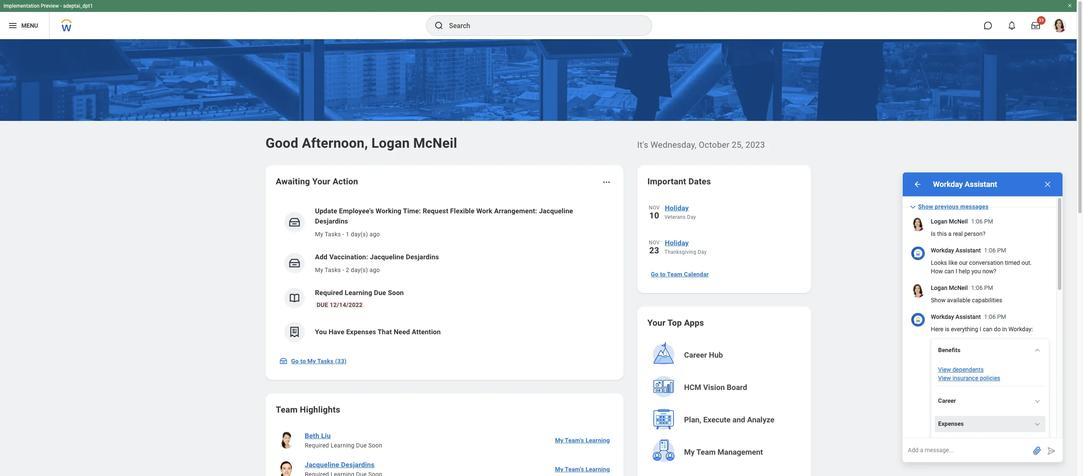Task type: describe. For each thing, give the bounding box(es) containing it.
looks
[[932, 260, 948, 267]]

soon inside beth liu required learning due soon
[[369, 443, 383, 450]]

timed
[[1006, 260, 1021, 267]]

preview
[[41, 3, 59, 9]]

in
[[1003, 326, 1008, 333]]

my team management button
[[649, 438, 802, 468]]

workday assistant region
[[903, 173, 1063, 477]]

time:
[[403, 207, 421, 215]]

is
[[932, 231, 936, 238]]

out.
[[1022, 260, 1033, 267]]

go to team calendar button
[[648, 266, 713, 283]]

hcm vision board
[[685, 383, 748, 392]]

due inside beth liu required learning due soon
[[356, 443, 367, 450]]

highlights
[[300, 405, 340, 415]]

request
[[423, 207, 449, 215]]

learning inside beth liu required learning due soon
[[331, 443, 355, 450]]

mcneil inside good afternoon, logan mcneil main content
[[414, 135, 458, 151]]

desjardins inside "button"
[[341, 462, 375, 470]]

team inside button
[[668, 271, 683, 278]]

awaiting your action
[[276, 177, 358, 187]]

jacqueline desjardins button
[[302, 461, 378, 471]]

add vaccination: jacqueline desjardins
[[315, 253, 439, 261]]

vision
[[704, 383, 725, 392]]

1:06 for a
[[972, 218, 983, 225]]

Add a message... text field
[[903, 439, 1031, 463]]

i inside 'looks like our conversation timed out. how can i help you now?'
[[956, 268, 958, 275]]

show for show available capabilities
[[932, 297, 946, 304]]

add
[[315, 253, 328, 261]]

profile logan mcneil image
[[1054, 19, 1067, 34]]

holiday button for 10
[[665, 203, 801, 214]]

ago for my tasks - 2 day(s) ago
[[370, 267, 380, 274]]

- for 1
[[343, 231, 344, 238]]

insurance
[[953, 375, 979, 382]]

go to my tasks (33)
[[291, 358, 347, 365]]

dashboard expenses image
[[288, 326, 301, 339]]

23
[[650, 246, 660, 256]]

x image
[[1044, 180, 1053, 189]]

dates
[[689, 177, 712, 187]]

show available capabilities
[[932, 297, 1003, 304]]

that
[[378, 328, 392, 337]]

jacqueline desjardins
[[305, 462, 375, 470]]

you
[[972, 268, 982, 275]]

tasks for 1
[[325, 231, 341, 238]]

conversation
[[970, 260, 1004, 267]]

2 vertical spatial workday
[[932, 314, 955, 321]]

beth liu required learning due soon
[[305, 433, 383, 450]]

board
[[727, 383, 748, 392]]

good afternoon, logan mcneil
[[266, 135, 458, 151]]

1
[[346, 231, 349, 238]]

my team's learning for jacqueline desjardins
[[555, 467, 610, 473]]

inbox image
[[279, 357, 288, 366]]

update employee's working time: request flexible work arrangement: jacqueline desjardins
[[315, 207, 574, 226]]

policies
[[981, 375, 1001, 382]]

management
[[718, 448, 764, 457]]

plan,
[[685, 416, 702, 425]]

vaccination:
[[329, 253, 368, 261]]

help
[[959, 268, 971, 275]]

logan for show
[[932, 285, 948, 292]]

adeptai_dpt1
[[63, 3, 93, 9]]

my tasks - 1 day(s) ago
[[315, 231, 380, 238]]

benefits
[[939, 347, 961, 354]]

how
[[932, 268, 944, 275]]

career hub
[[685, 351, 724, 360]]

you have expenses that need attention
[[315, 328, 441, 337]]

desjardins inside update employee's working time: request flexible work arrangement: jacqueline desjardins
[[315, 218, 348, 226]]

working
[[376, 207, 402, 215]]

nov 10
[[649, 205, 660, 221]]

pm for looks like our conversation timed out. how can i help you now?
[[998, 247, 1007, 254]]

chevron up image for benefits
[[1035, 348, 1041, 354]]

view dependents link
[[939, 367, 984, 374]]

day(s) for 2
[[351, 267, 368, 274]]

employee's
[[339, 207, 374, 215]]

execute
[[704, 416, 731, 425]]

implementation
[[3, 3, 40, 9]]

1 vertical spatial due
[[317, 302, 328, 309]]

team inside button
[[697, 448, 716, 457]]

important dates element
[[648, 198, 801, 264]]

action
[[333, 177, 358, 187]]

everything
[[952, 326, 979, 333]]

arrow left image
[[914, 180, 923, 189]]

chevron up image for expenses
[[1035, 422, 1041, 428]]

workday assistant
[[934, 180, 998, 189]]

required inside beth liu required learning due soon
[[305, 443, 329, 450]]

logan mcneil image
[[912, 218, 926, 232]]

tasks inside button
[[318, 358, 334, 365]]

1 vertical spatial jacqueline
[[370, 253, 404, 261]]

update
[[315, 207, 337, 215]]

calendar
[[685, 271, 709, 278]]

important
[[648, 177, 687, 187]]

here
[[932, 326, 944, 333]]

hcm vision board button
[[649, 373, 802, 404]]

expenses button
[[935, 417, 1046, 433]]

you
[[315, 328, 327, 337]]

career button
[[935, 394, 1046, 410]]

inbox image for my tasks - 2 day(s) ago
[[288, 257, 301, 270]]

pm up in
[[998, 314, 1007, 321]]

due 12/14/2022
[[317, 302, 363, 309]]

inbox large image
[[1032, 21, 1041, 30]]

0 vertical spatial workday
[[934, 180, 964, 189]]

pm for show available capabilities
[[985, 285, 994, 292]]

2023
[[746, 140, 766, 150]]

day(s) for 1
[[351, 231, 368, 238]]

beth liu button
[[302, 432, 334, 442]]

my team management
[[685, 448, 764, 457]]

hub
[[709, 351, 724, 360]]

it's
[[638, 140, 649, 150]]

team's for beth liu
[[565, 438, 584, 444]]

my tasks - 2 day(s) ago
[[315, 267, 380, 274]]

do
[[995, 326, 1002, 333]]

pm for is this a real person?
[[985, 218, 994, 225]]

1 vertical spatial workday
[[932, 247, 955, 254]]

mcneil for show
[[950, 285, 968, 292]]

veterans
[[665, 215, 686, 221]]

related actions image
[[603, 178, 611, 187]]

hcm
[[685, 383, 702, 392]]

good
[[266, 135, 299, 151]]

liu
[[321, 433, 331, 441]]

it's wednesday, october 25, 2023
[[638, 140, 766, 150]]

holiday veterans day
[[665, 204, 697, 221]]

have
[[329, 328, 345, 337]]

flexible
[[450, 207, 475, 215]]

and
[[733, 416, 746, 425]]

chevron up image
[[1035, 399, 1041, 405]]

1:06 for our
[[985, 247, 996, 254]]

is
[[946, 326, 950, 333]]

beth
[[305, 433, 320, 441]]

implementation preview -   adeptai_dpt1
[[3, 3, 93, 9]]

this
[[938, 231, 948, 238]]

ago for my tasks - 1 day(s) ago
[[370, 231, 380, 238]]

day for 10
[[688, 215, 697, 221]]



Task type: locate. For each thing, give the bounding box(es) containing it.
go down 23
[[651, 271, 659, 278]]

1 horizontal spatial team
[[668, 271, 683, 278]]

2 vertical spatial mcneil
[[950, 285, 968, 292]]

0 vertical spatial your
[[313, 177, 331, 187]]

2 horizontal spatial team
[[697, 448, 716, 457]]

go for go to team calendar
[[651, 271, 659, 278]]

1 workday assistant 1:06 pm from the top
[[932, 247, 1007, 254]]

0 horizontal spatial career
[[685, 351, 708, 360]]

10
[[650, 211, 660, 221]]

day right thanksgiving
[[698, 250, 707, 256]]

- right 'preview'
[[60, 3, 62, 9]]

due up jacqueline desjardins
[[356, 443, 367, 450]]

is this a real person?
[[932, 231, 986, 238]]

pm up person?
[[985, 218, 994, 225]]

can inside 'looks like our conversation timed out. how can i help you now?'
[[945, 268, 955, 275]]

- for 2
[[343, 267, 344, 274]]

previous
[[936, 203, 959, 210]]

close environment banner image
[[1068, 3, 1073, 8]]

my team's learning for beth liu
[[555, 438, 610, 444]]

application
[[903, 439, 1063, 463]]

expenses inside you have expenses that need attention button
[[346, 328, 376, 337]]

upload clip image
[[1033, 446, 1043, 456]]

day inside holiday thanksgiving day
[[698, 250, 707, 256]]

you have expenses that need attention button
[[276, 316, 614, 350]]

career for career
[[939, 398, 957, 405]]

1 vertical spatial ago
[[370, 267, 380, 274]]

team
[[668, 271, 683, 278], [276, 405, 298, 415], [697, 448, 716, 457]]

0 vertical spatial jacqueline
[[539, 207, 574, 215]]

0 vertical spatial soon
[[388, 289, 404, 297]]

0 vertical spatial due
[[374, 289, 386, 297]]

career inside dropdown button
[[939, 398, 957, 405]]

inbox image for my tasks - 1 day(s) ago
[[288, 216, 301, 229]]

required inside awaiting your action list
[[315, 289, 343, 297]]

to for team
[[661, 271, 666, 278]]

2 vertical spatial assistant
[[956, 314, 982, 321]]

0 vertical spatial mcneil
[[414, 135, 458, 151]]

jacqueline right the vaccination:
[[370, 253, 404, 261]]

1 horizontal spatial i
[[980, 326, 982, 333]]

1 vertical spatial my team's learning
[[555, 467, 610, 473]]

notifications large image
[[1008, 21, 1017, 30]]

required down the beth liu button
[[305, 443, 329, 450]]

2 logan mcneil 1:06 pm from the top
[[932, 285, 994, 292]]

view down view dependents link
[[939, 375, 952, 382]]

0 vertical spatial to
[[661, 271, 666, 278]]

1 vertical spatial logan mcneil 1:06 pm
[[932, 285, 994, 292]]

nov down the 10
[[649, 240, 660, 246]]

menu
[[21, 22, 38, 29]]

due down add vaccination: jacqueline desjardins
[[374, 289, 386, 297]]

holiday up thanksgiving
[[665, 239, 689, 247]]

career
[[685, 351, 708, 360], [939, 398, 957, 405]]

2 inbox image from the top
[[288, 257, 301, 270]]

mcneil
[[414, 135, 458, 151], [950, 218, 968, 225], [950, 285, 968, 292]]

1 vertical spatial expenses
[[939, 421, 965, 428]]

i left the help
[[956, 268, 958, 275]]

logan mcneil 1:06 pm up is this a real person?
[[932, 218, 994, 225]]

2 vertical spatial -
[[343, 267, 344, 274]]

my
[[315, 231, 323, 238], [315, 267, 323, 274], [308, 358, 316, 365], [555, 438, 564, 444], [685, 448, 695, 457], [555, 467, 564, 473]]

learning inside awaiting your action list
[[345, 289, 372, 297]]

0 vertical spatial go
[[651, 271, 659, 278]]

day inside the holiday veterans day
[[688, 215, 697, 221]]

0 vertical spatial required
[[315, 289, 343, 297]]

holiday inside holiday thanksgiving day
[[665, 239, 689, 247]]

1 vertical spatial chevron up image
[[1035, 422, 1041, 428]]

team down execute
[[697, 448, 716, 457]]

1 vertical spatial view
[[939, 375, 952, 382]]

0 vertical spatial my team's learning
[[555, 438, 610, 444]]

0 vertical spatial tasks
[[325, 231, 341, 238]]

logan mcneil 1:06 pm
[[932, 218, 994, 225], [932, 285, 994, 292]]

0 horizontal spatial due
[[317, 302, 328, 309]]

my team's learning button
[[552, 433, 614, 450], [552, 462, 614, 477]]

nov left the holiday veterans day
[[649, 205, 660, 211]]

show for show previous messages
[[919, 203, 934, 210]]

available
[[948, 297, 971, 304]]

workday up looks
[[932, 247, 955, 254]]

career for career hub
[[685, 351, 708, 360]]

0 vertical spatial holiday button
[[665, 203, 801, 214]]

show
[[919, 203, 934, 210], [932, 297, 946, 304]]

- left 1
[[343, 231, 344, 238]]

- for adeptai_dpt1
[[60, 3, 62, 9]]

1 vertical spatial inbox image
[[288, 257, 301, 270]]

important dates
[[648, 177, 712, 187]]

team's for jacqueline desjardins
[[565, 467, 584, 473]]

0 vertical spatial day
[[688, 215, 697, 221]]

0 vertical spatial day(s)
[[351, 231, 368, 238]]

0 vertical spatial career
[[685, 351, 708, 360]]

1 chevron up image from the top
[[1035, 348, 1041, 354]]

0 horizontal spatial jacqueline
[[305, 462, 340, 470]]

tasks
[[325, 231, 341, 238], [325, 267, 341, 274], [318, 358, 334, 365]]

chevron down small image
[[909, 202, 919, 212]]

1 vertical spatial go
[[291, 358, 299, 365]]

career inside button
[[685, 351, 708, 360]]

chevron up image
[[1035, 348, 1041, 354], [1035, 422, 1041, 428]]

show up logan mcneil icon
[[919, 203, 934, 210]]

2 horizontal spatial due
[[374, 289, 386, 297]]

need
[[394, 328, 410, 337]]

soon
[[388, 289, 404, 297], [369, 443, 383, 450]]

my team's learning
[[555, 438, 610, 444], [555, 467, 610, 473]]

logan for is
[[932, 218, 948, 225]]

2 holiday from the top
[[665, 239, 689, 247]]

0 vertical spatial assistant
[[965, 180, 998, 189]]

messages
[[961, 203, 989, 210]]

looks like our conversation timed out. how can i help you now?
[[932, 260, 1033, 275]]

show left available
[[932, 297, 946, 304]]

your left the action
[[313, 177, 331, 187]]

1 horizontal spatial career
[[939, 398, 957, 405]]

holiday up veterans
[[665, 204, 689, 212]]

2 my team's learning button from the top
[[552, 462, 614, 477]]

1 vertical spatial career
[[939, 398, 957, 405]]

work
[[477, 207, 493, 215]]

due left 12/14/2022
[[317, 302, 328, 309]]

1:06 up conversation
[[985, 247, 996, 254]]

send image
[[1047, 447, 1057, 457]]

2 vertical spatial jacqueline
[[305, 462, 340, 470]]

2 holiday button from the top
[[665, 238, 801, 249]]

1 horizontal spatial to
[[661, 271, 666, 278]]

book open image
[[288, 292, 301, 305]]

tasks left 1
[[325, 231, 341, 238]]

0 vertical spatial can
[[945, 268, 955, 275]]

day for 23
[[698, 250, 707, 256]]

0 vertical spatial i
[[956, 268, 958, 275]]

logan mcneil 1:06 pm for a
[[932, 218, 994, 225]]

1 horizontal spatial your
[[648, 318, 666, 328]]

33
[[1040, 18, 1045, 23]]

pm up the capabilities
[[985, 285, 994, 292]]

1 vertical spatial assistant
[[956, 247, 982, 254]]

my inside button
[[308, 358, 316, 365]]

1 vertical spatial workday assistant 1:06 pm
[[932, 314, 1007, 321]]

dependents
[[953, 367, 984, 374]]

day(s) right 2
[[351, 267, 368, 274]]

attention
[[412, 328, 441, 337]]

day right veterans
[[688, 215, 697, 221]]

1 vertical spatial your
[[648, 318, 666, 328]]

workday assistant 1:06 pm up everything
[[932, 314, 1007, 321]]

view down benefits
[[939, 367, 952, 374]]

1 horizontal spatial jacqueline
[[370, 253, 404, 261]]

2 day(s) from the top
[[351, 267, 368, 274]]

1 vertical spatial show
[[932, 297, 946, 304]]

2 nov from the top
[[649, 240, 660, 246]]

0 horizontal spatial to
[[301, 358, 306, 365]]

jacqueline right the arrangement: in the top left of the page
[[539, 207, 574, 215]]

0 vertical spatial team
[[668, 271, 683, 278]]

team left highlights
[[276, 405, 298, 415]]

your left top
[[648, 318, 666, 328]]

1 view from the top
[[939, 367, 952, 374]]

0 vertical spatial -
[[60, 3, 62, 9]]

1 logan mcneil 1:06 pm from the top
[[932, 218, 994, 225]]

1 horizontal spatial go
[[651, 271, 659, 278]]

1 vertical spatial holiday button
[[665, 238, 801, 249]]

assistant
[[965, 180, 998, 189], [956, 247, 982, 254], [956, 314, 982, 321]]

workday assistant 1:06 pm
[[932, 247, 1007, 254], [932, 314, 1007, 321]]

learning
[[345, 289, 372, 297], [586, 438, 610, 444], [331, 443, 355, 450], [586, 467, 610, 473]]

logan mcneil image
[[912, 285, 926, 298]]

show previous messages
[[919, 203, 989, 210]]

top
[[668, 318, 682, 328]]

tasks left (33)
[[318, 358, 334, 365]]

1 holiday button from the top
[[665, 203, 801, 214]]

1 vertical spatial desjardins
[[406, 253, 439, 261]]

1:06 up the capabilities
[[972, 285, 983, 292]]

1:06 up person?
[[972, 218, 983, 225]]

0 vertical spatial holiday
[[665, 204, 689, 212]]

menu banner
[[0, 0, 1077, 39]]

inbox image left 'add'
[[288, 257, 301, 270]]

2 horizontal spatial jacqueline
[[539, 207, 574, 215]]

1:06 for capabilities
[[972, 285, 983, 292]]

workday up is
[[932, 314, 955, 321]]

1 vertical spatial day
[[698, 250, 707, 256]]

real
[[954, 231, 964, 238]]

2 vertical spatial logan
[[932, 285, 948, 292]]

tasks for 2
[[325, 267, 341, 274]]

1 vertical spatial day(s)
[[351, 267, 368, 274]]

2 vertical spatial team
[[697, 448, 716, 457]]

search image
[[434, 20, 444, 31]]

wednesday,
[[651, 140, 697, 150]]

0 horizontal spatial can
[[945, 268, 955, 275]]

team highlights list
[[276, 427, 614, 477]]

1 ago from the top
[[370, 231, 380, 238]]

1 vertical spatial my team's learning button
[[552, 462, 614, 477]]

1 vertical spatial tasks
[[325, 267, 341, 274]]

0 vertical spatial view
[[939, 367, 952, 374]]

required up due 12/14/2022
[[315, 289, 343, 297]]

workday
[[934, 180, 964, 189], [932, 247, 955, 254], [932, 314, 955, 321]]

tasks left 2
[[325, 267, 341, 274]]

logan mcneil 1:06 pm up available
[[932, 285, 994, 292]]

thanksgiving
[[665, 250, 697, 256]]

my team's learning button for beth liu
[[552, 433, 614, 450]]

2 view from the top
[[939, 375, 952, 382]]

25,
[[732, 140, 744, 150]]

soon inside awaiting your action list
[[388, 289, 404, 297]]

nov for 23
[[649, 240, 660, 246]]

apps
[[685, 318, 705, 328]]

your top apps
[[648, 318, 705, 328]]

expenses up the add a message... text field
[[939, 421, 965, 428]]

0 horizontal spatial team
[[276, 405, 298, 415]]

expenses left that
[[346, 328, 376, 337]]

1 vertical spatial to
[[301, 358, 306, 365]]

1 vertical spatial mcneil
[[950, 218, 968, 225]]

show previous messages button
[[909, 200, 992, 214]]

team left calendar
[[668, 271, 683, 278]]

0 vertical spatial ago
[[370, 231, 380, 238]]

to
[[661, 271, 666, 278], [301, 358, 306, 365]]

holiday thanksgiving day
[[665, 239, 707, 256]]

team highlights
[[276, 405, 340, 415]]

workday assistant 1:06 pm up our
[[932, 247, 1007, 254]]

0 horizontal spatial i
[[956, 268, 958, 275]]

1 vertical spatial -
[[343, 231, 344, 238]]

go to my tasks (33) button
[[276, 353, 352, 370]]

chevron up image inside benefits dropdown button
[[1035, 348, 1041, 354]]

go right inbox icon
[[291, 358, 299, 365]]

2 vertical spatial desjardins
[[341, 462, 375, 470]]

workday up the previous
[[934, 180, 964, 189]]

jacqueline inside jacqueline desjardins "button"
[[305, 462, 340, 470]]

1 vertical spatial can
[[984, 326, 993, 333]]

2 my team's learning from the top
[[555, 467, 610, 473]]

to for my
[[301, 358, 306, 365]]

holiday inside the holiday veterans day
[[665, 204, 689, 212]]

0 vertical spatial chevron up image
[[1035, 348, 1041, 354]]

go for go to my tasks (33)
[[291, 358, 299, 365]]

career hub button
[[649, 340, 802, 371]]

my team's learning button for jacqueline desjardins
[[552, 462, 614, 477]]

holiday button
[[665, 203, 801, 214], [665, 238, 801, 249]]

- left 2
[[343, 267, 344, 274]]

- inside menu banner
[[60, 3, 62, 9]]

Search Workday  search field
[[449, 16, 634, 35]]

-
[[60, 3, 62, 9], [343, 231, 344, 238], [343, 267, 344, 274]]

2 ago from the top
[[370, 267, 380, 274]]

1 day(s) from the top
[[351, 231, 368, 238]]

0 vertical spatial logan
[[372, 135, 410, 151]]

1 horizontal spatial soon
[[388, 289, 404, 297]]

soon up jacqueline desjardins
[[369, 443, 383, 450]]

0 horizontal spatial your
[[313, 177, 331, 187]]

0 vertical spatial team's
[[565, 438, 584, 444]]

can
[[945, 268, 955, 275], [984, 326, 993, 333]]

inbox image
[[288, 216, 301, 229], [288, 257, 301, 270]]

0 horizontal spatial day
[[688, 215, 697, 221]]

1 vertical spatial team
[[276, 405, 298, 415]]

to down thanksgiving
[[661, 271, 666, 278]]

0 vertical spatial workday assistant 1:06 pm
[[932, 247, 1007, 254]]

1 vertical spatial i
[[980, 326, 982, 333]]

1 vertical spatial team's
[[565, 467, 584, 473]]

jacqueline inside update employee's working time: request flexible work arrangement: jacqueline desjardins
[[539, 207, 574, 215]]

1:06 up do
[[985, 314, 996, 321]]

show inside 'button'
[[919, 203, 934, 210]]

i
[[956, 268, 958, 275], [980, 326, 982, 333]]

1 inbox image from the top
[[288, 216, 301, 229]]

career down insurance
[[939, 398, 957, 405]]

holiday button for 23
[[665, 238, 801, 249]]

day
[[688, 215, 697, 221], [698, 250, 707, 256]]

like
[[949, 260, 958, 267]]

1 horizontal spatial can
[[984, 326, 993, 333]]

0 horizontal spatial go
[[291, 358, 299, 365]]

0 vertical spatial desjardins
[[315, 218, 348, 226]]

day(s) right 1
[[351, 231, 368, 238]]

team's
[[565, 438, 584, 444], [565, 467, 584, 473]]

capabilities
[[973, 297, 1003, 304]]

2 workday assistant 1:06 pm from the top
[[932, 314, 1007, 321]]

nov for 10
[[649, 205, 660, 211]]

2 vertical spatial due
[[356, 443, 367, 450]]

0 horizontal spatial expenses
[[346, 328, 376, 337]]

analyze
[[748, 416, 775, 425]]

1 vertical spatial nov
[[649, 240, 660, 246]]

1 vertical spatial logan
[[932, 218, 948, 225]]

2 chevron up image from the top
[[1035, 422, 1041, 428]]

awaiting your action list
[[276, 200, 614, 350]]

assistant up messages
[[965, 180, 998, 189]]

12/14/2022
[[330, 302, 363, 309]]

ago
[[370, 231, 380, 238], [370, 267, 380, 274]]

1 my team's learning button from the top
[[552, 433, 614, 450]]

0 horizontal spatial soon
[[369, 443, 383, 450]]

1 holiday from the top
[[665, 204, 689, 212]]

holiday for 23
[[665, 239, 689, 247]]

inbox image down awaiting
[[288, 216, 301, 229]]

career left hub
[[685, 351, 708, 360]]

0 vertical spatial logan mcneil 1:06 pm
[[932, 218, 994, 225]]

1 team's from the top
[[565, 438, 584, 444]]

0 vertical spatial expenses
[[346, 328, 376, 337]]

now?
[[983, 268, 997, 275]]

0 vertical spatial nov
[[649, 205, 660, 211]]

menu button
[[0, 12, 49, 39]]

2 team's from the top
[[565, 467, 584, 473]]

33 button
[[1027, 16, 1046, 35]]

can left do
[[984, 326, 993, 333]]

logan mcneil 1:06 pm for capabilities
[[932, 285, 994, 292]]

0 vertical spatial my team's learning button
[[552, 433, 614, 450]]

my inside button
[[685, 448, 695, 457]]

0 vertical spatial inbox image
[[288, 216, 301, 229]]

ago down add vaccination: jacqueline desjardins
[[370, 267, 380, 274]]

i right everything
[[980, 326, 982, 333]]

to right inbox icon
[[301, 358, 306, 365]]

jacqueline down the beth liu button
[[305, 462, 340, 470]]

jacqueline
[[539, 207, 574, 215], [370, 253, 404, 261], [305, 462, 340, 470]]

1 my team's learning from the top
[[555, 438, 610, 444]]

chevron up image inside expenses dropdown button
[[1035, 422, 1041, 428]]

0 vertical spatial show
[[919, 203, 934, 210]]

holiday for 10
[[665, 204, 689, 212]]

workday:
[[1009, 326, 1034, 333]]

expenses inside expenses dropdown button
[[939, 421, 965, 428]]

expenses
[[346, 328, 376, 337], [939, 421, 965, 428]]

soon up need
[[388, 289, 404, 297]]

mcneil for is
[[950, 218, 968, 225]]

1 horizontal spatial due
[[356, 443, 367, 450]]

holiday
[[665, 204, 689, 212], [665, 239, 689, 247]]

pm up timed
[[998, 247, 1007, 254]]

2 vertical spatial tasks
[[318, 358, 334, 365]]

can down like
[[945, 268, 955, 275]]

justify image
[[8, 20, 18, 31]]

required learning due soon
[[315, 289, 404, 297]]

ago up add vaccination: jacqueline desjardins
[[370, 231, 380, 238]]

assistant up our
[[956, 247, 982, 254]]

good afternoon, logan mcneil main content
[[0, 39, 1077, 477]]

1 nov from the top
[[649, 205, 660, 211]]

assistant up everything
[[956, 314, 982, 321]]

1 vertical spatial soon
[[369, 443, 383, 450]]

logan inside main content
[[372, 135, 410, 151]]



Task type: vqa. For each thing, say whether or not it's contained in the screenshot.
leftmost Career
yes



